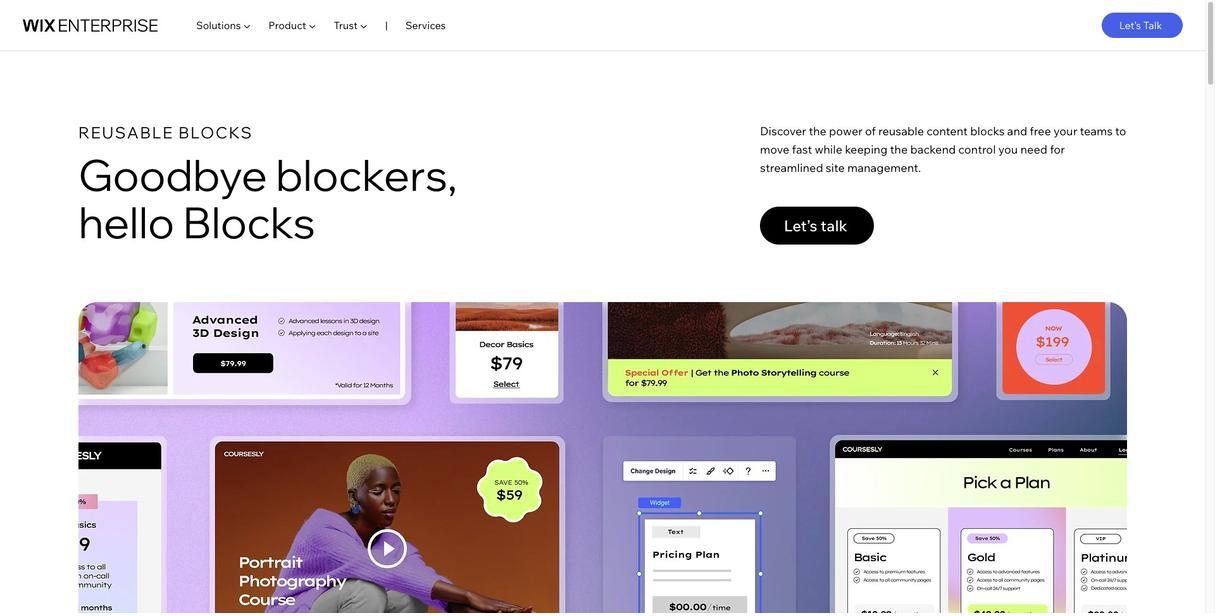 Task type: locate. For each thing, give the bounding box(es) containing it.
need
[[1021, 142, 1048, 157]]

blocks
[[179, 123, 253, 143]]

1 vertical spatial let's
[[784, 217, 817, 236]]

let's talk link
[[1102, 13, 1183, 38]]

the
[[809, 124, 827, 139], [890, 142, 908, 157]]

the down reusable
[[890, 142, 908, 157]]

3 ▼ from the left
[[360, 19, 368, 32]]

fast
[[792, 142, 812, 157]]

1 horizontal spatial ▼
[[309, 19, 316, 32]]

▼ right trust
[[360, 19, 368, 32]]

and
[[1007, 124, 1027, 139]]

goodbye
[[78, 147, 267, 202]]

1 vertical spatial the
[[890, 142, 908, 157]]

teams
[[1080, 124, 1113, 139]]

let's
[[1120, 19, 1141, 32], [784, 217, 817, 236]]

management.
[[847, 161, 921, 175]]

solutions ▼
[[196, 19, 251, 32]]

talk
[[1144, 19, 1162, 32]]

blocks
[[970, 124, 1005, 139]]

your
[[1054, 124, 1078, 139]]

the up while
[[809, 124, 827, 139]]

0 horizontal spatial the
[[809, 124, 827, 139]]

0 horizontal spatial let's
[[784, 217, 817, 236]]

while
[[815, 142, 843, 157]]

▼ right solutions
[[243, 19, 251, 32]]

2 horizontal spatial ▼
[[360, 19, 368, 32]]

blocks
[[183, 195, 315, 249]]

0 vertical spatial let's
[[1120, 19, 1141, 32]]

product ▼
[[268, 19, 316, 32]]

0 horizontal spatial ▼
[[243, 19, 251, 32]]

1 horizontal spatial let's
[[1120, 19, 1141, 32]]

discover the power of reusable content blocks and free your teams to move fast while keeping the backend control you need for streamlined site management.
[[760, 124, 1126, 175]]

let's talk
[[1120, 19, 1162, 32]]

▼ right product
[[309, 19, 316, 32]]

discover
[[760, 124, 806, 139]]

1 ▼ from the left
[[243, 19, 251, 32]]

reusable blocks goodbye blockers, hello blocks
[[78, 123, 457, 249]]

2 ▼ from the left
[[309, 19, 316, 32]]

product
[[268, 19, 306, 32]]

▼ for solutions ▼
[[243, 19, 251, 32]]

|
[[385, 19, 388, 32]]

services link
[[397, 19, 455, 32]]

let's talk
[[784, 217, 848, 236]]

backend
[[910, 142, 956, 157]]

1 horizontal spatial the
[[890, 142, 908, 157]]

▼
[[243, 19, 251, 32], [309, 19, 316, 32], [360, 19, 368, 32]]

keeping
[[845, 142, 888, 157]]



Task type: describe. For each thing, give the bounding box(es) containing it.
streamlined
[[760, 161, 823, 175]]

various wix blocks components such as package pricing options, product cards in creation mode and applied to webpages. image
[[78, 303, 1127, 614]]

talk
[[821, 217, 848, 236]]

to
[[1115, 124, 1126, 139]]

services
[[406, 19, 446, 32]]

let's talk link
[[760, 207, 874, 245]]

content
[[927, 124, 968, 139]]

let's for let's talk
[[784, 217, 817, 236]]

let's for let's talk
[[1120, 19, 1141, 32]]

free
[[1030, 124, 1051, 139]]

reusable
[[78, 123, 174, 143]]

hello
[[78, 195, 174, 249]]

0 vertical spatial the
[[809, 124, 827, 139]]

control
[[959, 142, 996, 157]]

blockers,
[[276, 147, 457, 202]]

▼ for product ▼
[[309, 19, 316, 32]]

trust ▼
[[334, 19, 368, 32]]

for
[[1050, 142, 1065, 157]]

you
[[999, 142, 1018, 157]]

trust
[[334, 19, 358, 32]]

of
[[865, 124, 876, 139]]

▼ for trust ▼
[[360, 19, 368, 32]]

move
[[760, 142, 790, 157]]

power
[[829, 124, 863, 139]]

solutions
[[196, 19, 241, 32]]

site
[[826, 161, 845, 175]]

reusable
[[879, 124, 924, 139]]



Task type: vqa. For each thing, say whether or not it's contained in the screenshot.
Online
no



